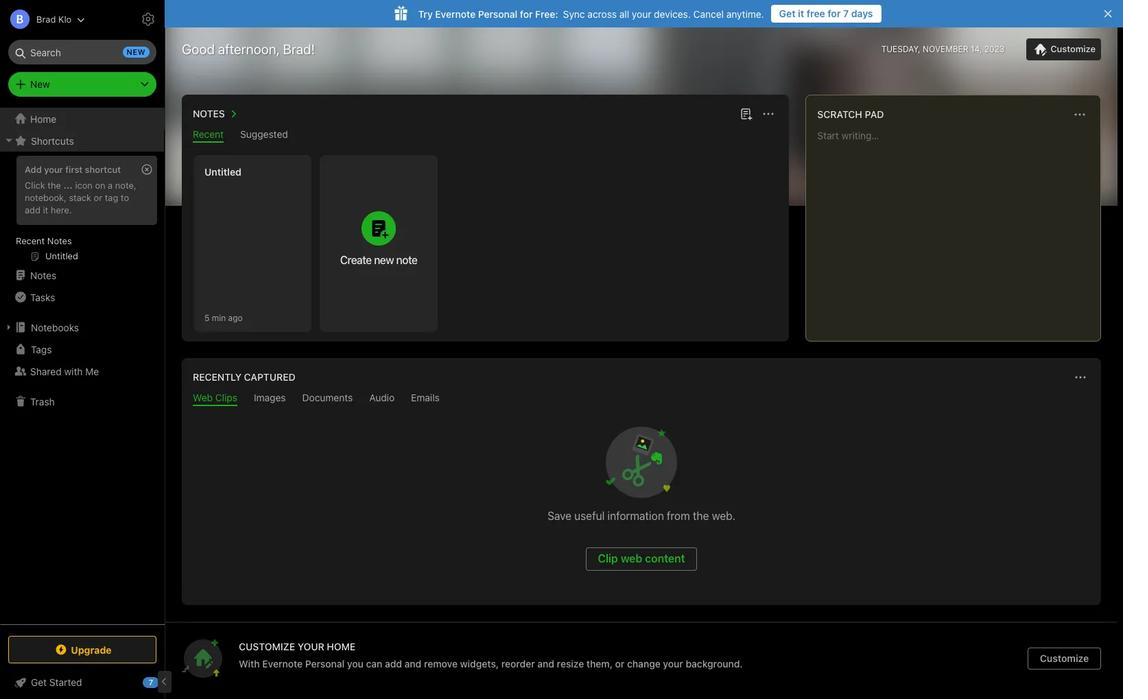 Task type: describe. For each thing, give the bounding box(es) containing it.
stack
[[69, 192, 91, 203]]

information
[[608, 510, 664, 522]]

click to collapse image
[[160, 674, 170, 690]]

tags button
[[0, 338, 164, 360]]

try evernote personal for free: sync across all your devices. cancel anytime.
[[418, 8, 764, 20]]

save useful information from the web.
[[548, 510, 736, 522]]

recently
[[193, 371, 242, 383]]

afternoon,
[[218, 41, 280, 57]]

web.
[[712, 510, 736, 522]]

brad
[[36, 13, 56, 24]]

reorder
[[501, 658, 535, 670]]

can
[[366, 658, 382, 670]]

clip web content
[[598, 552, 685, 565]]

notebooks link
[[0, 316, 164, 338]]

images tab
[[254, 392, 286, 406]]

recent notes
[[16, 235, 72, 246]]

create new note
[[340, 254, 417, 266]]

all
[[619, 8, 629, 20]]

brad klo
[[36, 13, 72, 24]]

november
[[923, 44, 968, 54]]

recently captured button
[[190, 369, 296, 386]]

create new note button
[[320, 155, 438, 332]]

documents tab
[[302, 392, 353, 406]]

expand notebooks image
[[3, 322, 14, 333]]

tab list for recently captured
[[185, 392, 1099, 406]]

sync
[[563, 8, 585, 20]]

ago
[[228, 313, 243, 323]]

them,
[[587, 658, 613, 670]]

get it free for 7 days button
[[771, 5, 881, 23]]

anytime.
[[726, 8, 764, 20]]

your inside customize your home with evernote personal you can add and remove widgets, reorder and resize them, or change your background.
[[663, 658, 683, 670]]

started
[[49, 677, 82, 688]]

tags
[[31, 343, 52, 355]]

suggested tab
[[240, 128, 288, 143]]

web clips tab panel
[[182, 406, 1101, 605]]

add
[[25, 164, 42, 175]]

captured
[[244, 371, 296, 383]]

Search text field
[[18, 40, 147, 64]]

shortcuts
[[31, 135, 74, 146]]

7 inside button
[[843, 8, 849, 19]]

tasks button
[[0, 286, 164, 308]]

...
[[63, 180, 73, 191]]

1 vertical spatial customize button
[[1028, 648, 1101, 670]]

emails
[[411, 392, 440, 403]]

icon
[[75, 180, 93, 191]]

from
[[667, 510, 690, 522]]

suggested
[[240, 128, 288, 140]]

recently captured
[[193, 371, 296, 383]]

notes button
[[190, 106, 241, 122]]

min
[[212, 313, 226, 323]]

tuesday, november 14, 2023
[[881, 44, 1005, 54]]

scratch pad button
[[815, 106, 884, 123]]

klo
[[58, 13, 72, 24]]

get for get it free for 7 days
[[779, 8, 796, 19]]

the inside group
[[48, 180, 61, 191]]

7 inside help and learning task checklist "field"
[[149, 678, 153, 687]]

get it free for 7 days
[[779, 8, 873, 19]]

web
[[193, 392, 213, 403]]

change
[[627, 658, 661, 670]]

it inside icon on a note, notebook, stack or tag to add it here.
[[43, 204, 48, 215]]

upgrade
[[71, 644, 112, 656]]

note,
[[115, 180, 136, 191]]

notes link
[[0, 264, 164, 286]]

good
[[182, 41, 215, 57]]

14,
[[971, 44, 982, 54]]

customize your home with evernote personal you can add and remove widgets, reorder and resize them, or change your background.
[[239, 641, 743, 670]]

click
[[25, 180, 45, 191]]

audio
[[369, 392, 395, 403]]

home link
[[0, 108, 165, 130]]

0 vertical spatial customize button
[[1027, 38, 1101, 60]]

Start writing… text field
[[817, 130, 1100, 330]]

across
[[588, 8, 617, 20]]

get started
[[31, 677, 82, 688]]

documents
[[302, 392, 353, 403]]

tree containing home
[[0, 108, 165, 624]]

good afternoon, brad!
[[182, 41, 315, 57]]

shared with me link
[[0, 360, 164, 382]]

clips
[[215, 392, 237, 403]]

cancel
[[693, 8, 724, 20]]

Help and Learning task checklist field
[[0, 672, 165, 694]]

a
[[108, 180, 113, 191]]

2 vertical spatial notes
[[30, 269, 56, 281]]

tuesday,
[[881, 44, 921, 54]]

group containing add your first shortcut
[[0, 152, 164, 270]]

with
[[239, 658, 260, 670]]

scratch
[[817, 108, 862, 120]]

1 horizontal spatial personal
[[478, 8, 518, 20]]

home
[[30, 113, 56, 125]]

trash link
[[0, 390, 164, 412]]

more actions field for scratch pad
[[1070, 105, 1090, 124]]

notes inside group
[[47, 235, 72, 246]]

shortcuts button
[[0, 130, 164, 152]]



Task type: locate. For each thing, give the bounding box(es) containing it.
0 horizontal spatial 7
[[149, 678, 153, 687]]

scratch pad
[[817, 108, 884, 120]]

recent inside group
[[16, 235, 45, 246]]

remove
[[424, 658, 458, 670]]

the
[[48, 180, 61, 191], [693, 510, 709, 522]]

add inside customize your home with evernote personal you can add and remove widgets, reorder and resize them, or change your background.
[[385, 658, 402, 670]]

personal inside customize your home with evernote personal you can add and remove widgets, reorder and resize them, or change your background.
[[305, 658, 345, 670]]

web clips
[[193, 392, 237, 403]]

your
[[298, 641, 324, 653]]

new down settings image
[[127, 47, 145, 56]]

1 vertical spatial or
[[615, 658, 625, 670]]

get inside help and learning task checklist "field"
[[31, 677, 47, 688]]

1 horizontal spatial evernote
[[435, 8, 476, 20]]

icon on a note, notebook, stack or tag to add it here.
[[25, 180, 136, 215]]

clip web content button
[[586, 548, 697, 571]]

0 vertical spatial personal
[[478, 8, 518, 20]]

more actions image for scratch pad
[[1072, 106, 1088, 123]]

tree
[[0, 108, 165, 624]]

recent tab
[[193, 128, 224, 143]]

0 vertical spatial it
[[798, 8, 804, 19]]

customize button
[[1027, 38, 1101, 60], [1028, 648, 1101, 670]]

0 horizontal spatial it
[[43, 204, 48, 215]]

shared with me
[[30, 365, 99, 377]]

0 vertical spatial or
[[94, 192, 102, 203]]

7 left click to collapse image
[[149, 678, 153, 687]]

with
[[64, 365, 83, 377]]

0 vertical spatial the
[[48, 180, 61, 191]]

recent for recent
[[193, 128, 224, 140]]

1 vertical spatial the
[[693, 510, 709, 522]]

recent inside tab list
[[193, 128, 224, 140]]

it inside get it free for 7 days button
[[798, 8, 804, 19]]

for
[[828, 8, 841, 19], [520, 8, 533, 20]]

notes up tasks on the top
[[30, 269, 56, 281]]

your inside group
[[44, 164, 63, 175]]

0 vertical spatial your
[[632, 8, 651, 20]]

new inside "create new note" button
[[374, 254, 394, 266]]

1 horizontal spatial for
[[828, 8, 841, 19]]

for for 7
[[828, 8, 841, 19]]

1 vertical spatial 7
[[149, 678, 153, 687]]

1 and from the left
[[405, 658, 422, 670]]

1 tab list from the top
[[185, 128, 787, 143]]

2 horizontal spatial your
[[663, 658, 683, 670]]

notebooks
[[31, 321, 79, 333]]

add
[[25, 204, 40, 215], [385, 658, 402, 670]]

2 tab list from the top
[[185, 392, 1099, 406]]

0 horizontal spatial your
[[44, 164, 63, 175]]

days
[[851, 8, 873, 19]]

new search field
[[18, 40, 150, 64]]

1 horizontal spatial the
[[693, 510, 709, 522]]

trash
[[30, 396, 55, 407]]

0 horizontal spatial or
[[94, 192, 102, 203]]

1 horizontal spatial 7
[[843, 8, 849, 19]]

0 vertical spatial get
[[779, 8, 796, 19]]

untitled
[[204, 166, 241, 178]]

0 vertical spatial evernote
[[435, 8, 476, 20]]

1 vertical spatial new
[[374, 254, 394, 266]]

0 vertical spatial 7
[[843, 8, 849, 19]]

2 and from the left
[[537, 658, 554, 670]]

get
[[779, 8, 796, 19], [31, 677, 47, 688]]

web clips tab
[[193, 392, 237, 406]]

the right from
[[693, 510, 709, 522]]

1 vertical spatial notes
[[47, 235, 72, 246]]

0 vertical spatial new
[[127, 47, 145, 56]]

free
[[807, 8, 825, 19]]

new button
[[8, 72, 156, 97]]

audio tab
[[369, 392, 395, 406]]

add your first shortcut
[[25, 164, 121, 175]]

5 min ago
[[204, 313, 243, 323]]

recent
[[193, 128, 224, 140], [16, 235, 45, 246]]

1 horizontal spatial new
[[374, 254, 394, 266]]

tab list containing web clips
[[185, 392, 1099, 406]]

Account field
[[0, 5, 85, 33]]

0 horizontal spatial evernote
[[262, 658, 303, 670]]

recent down notebook,
[[16, 235, 45, 246]]

5
[[204, 313, 210, 323]]

the left ...
[[48, 180, 61, 191]]

get inside button
[[779, 8, 796, 19]]

tab list for notes
[[185, 128, 787, 143]]

notes down here. in the top of the page
[[47, 235, 72, 246]]

1 horizontal spatial it
[[798, 8, 804, 19]]

recent for recent notes
[[16, 235, 45, 246]]

0 horizontal spatial the
[[48, 180, 61, 191]]

settings image
[[140, 11, 156, 27]]

more actions image
[[760, 106, 777, 122], [1072, 106, 1088, 123], [1072, 369, 1089, 386]]

1 vertical spatial your
[[44, 164, 63, 175]]

2 for from the left
[[520, 8, 533, 20]]

new
[[127, 47, 145, 56], [374, 254, 394, 266]]

notes inside "button"
[[193, 108, 225, 119]]

0 vertical spatial tab list
[[185, 128, 787, 143]]

recent tab panel
[[182, 143, 789, 342]]

or inside customize your home with evernote personal you can add and remove widgets, reorder and resize them, or change your background.
[[615, 658, 625, 670]]

me
[[85, 365, 99, 377]]

1 horizontal spatial or
[[615, 658, 625, 670]]

2 vertical spatial your
[[663, 658, 683, 670]]

0 horizontal spatial get
[[31, 677, 47, 688]]

0 horizontal spatial and
[[405, 658, 422, 670]]

1 vertical spatial tab list
[[185, 392, 1099, 406]]

for for free:
[[520, 8, 533, 20]]

evernote inside customize your home with evernote personal you can add and remove widgets, reorder and resize them, or change your background.
[[262, 658, 303, 670]]

1 vertical spatial it
[[43, 204, 48, 215]]

images
[[254, 392, 286, 403]]

add inside icon on a note, notebook, stack or tag to add it here.
[[25, 204, 40, 215]]

on
[[95, 180, 105, 191]]

0 horizontal spatial for
[[520, 8, 533, 20]]

for left free:
[[520, 8, 533, 20]]

home
[[327, 641, 356, 653]]

customize
[[1051, 43, 1096, 54], [1040, 653, 1089, 664]]

tab list containing recent
[[185, 128, 787, 143]]

tag
[[105, 192, 118, 203]]

your right the all
[[632, 8, 651, 20]]

1 vertical spatial personal
[[305, 658, 345, 670]]

and left remove
[[405, 658, 422, 670]]

the inside web clips tab panel
[[693, 510, 709, 522]]

get left free
[[779, 8, 796, 19]]

to
[[121, 192, 129, 203]]

free:
[[535, 8, 558, 20]]

1 horizontal spatial and
[[537, 658, 554, 670]]

add down notebook,
[[25, 204, 40, 215]]

new
[[30, 78, 50, 90]]

evernote
[[435, 8, 476, 20], [262, 658, 303, 670]]

try
[[418, 8, 433, 20]]

0 vertical spatial recent
[[193, 128, 224, 140]]

1 horizontal spatial your
[[632, 8, 651, 20]]

notebook,
[[25, 192, 66, 203]]

2023
[[984, 44, 1005, 54]]

get left 'started' in the bottom of the page
[[31, 677, 47, 688]]

new inside new search box
[[127, 47, 145, 56]]

here.
[[51, 204, 72, 215]]

your
[[632, 8, 651, 20], [44, 164, 63, 175], [663, 658, 683, 670]]

More actions field
[[759, 104, 778, 124], [1070, 105, 1090, 124], [1071, 368, 1090, 387]]

background.
[[686, 658, 743, 670]]

your right change
[[663, 658, 683, 670]]

1 horizontal spatial get
[[779, 8, 796, 19]]

personal down your in the bottom of the page
[[305, 658, 345, 670]]

1 vertical spatial evernote
[[262, 658, 303, 670]]

1 vertical spatial add
[[385, 658, 402, 670]]

web
[[621, 552, 642, 565]]

new left note
[[374, 254, 394, 266]]

shared
[[30, 365, 62, 377]]

1 vertical spatial customize
[[1040, 653, 1089, 664]]

0 vertical spatial notes
[[193, 108, 225, 119]]

tab list
[[185, 128, 787, 143], [185, 392, 1099, 406]]

0 horizontal spatial add
[[25, 204, 40, 215]]

and left resize
[[537, 658, 554, 670]]

or
[[94, 192, 102, 203], [615, 658, 625, 670]]

more actions field for recently captured
[[1071, 368, 1090, 387]]

group
[[0, 152, 164, 270]]

useful
[[574, 510, 605, 522]]

note
[[396, 254, 417, 266]]

emails tab
[[411, 392, 440, 406]]

and
[[405, 658, 422, 670], [537, 658, 554, 670]]

0 vertical spatial add
[[25, 204, 40, 215]]

1 horizontal spatial add
[[385, 658, 402, 670]]

widgets,
[[460, 658, 499, 670]]

1 vertical spatial recent
[[16, 235, 45, 246]]

or right them,
[[615, 658, 625, 670]]

add right can
[[385, 658, 402, 670]]

recent down the notes "button"
[[193, 128, 224, 140]]

evernote down customize
[[262, 658, 303, 670]]

your up 'click the ...'
[[44, 164, 63, 175]]

0 horizontal spatial new
[[127, 47, 145, 56]]

clip
[[598, 552, 618, 565]]

upgrade button
[[8, 636, 156, 663]]

it down notebook,
[[43, 204, 48, 215]]

evernote right try at the top of the page
[[435, 8, 476, 20]]

click the ...
[[25, 180, 73, 191]]

create
[[340, 254, 372, 266]]

content
[[645, 552, 685, 565]]

7 left days
[[843, 8, 849, 19]]

0 vertical spatial customize
[[1051, 43, 1096, 54]]

1 for from the left
[[828, 8, 841, 19]]

customize
[[239, 641, 295, 653]]

7
[[843, 8, 849, 19], [149, 678, 153, 687]]

or inside icon on a note, notebook, stack or tag to add it here.
[[94, 192, 102, 203]]

for right free
[[828, 8, 841, 19]]

personal left free:
[[478, 8, 518, 20]]

1 horizontal spatial recent
[[193, 128, 224, 140]]

it left free
[[798, 8, 804, 19]]

tasks
[[30, 291, 55, 303]]

or down on
[[94, 192, 102, 203]]

0 horizontal spatial personal
[[305, 658, 345, 670]]

notes up recent tab
[[193, 108, 225, 119]]

more actions image for recently captured
[[1072, 369, 1089, 386]]

brad!
[[283, 41, 315, 57]]

for inside button
[[828, 8, 841, 19]]

resize
[[557, 658, 584, 670]]

0 horizontal spatial recent
[[16, 235, 45, 246]]

get for get started
[[31, 677, 47, 688]]

you
[[347, 658, 364, 670]]

first
[[65, 164, 82, 175]]

1 vertical spatial get
[[31, 677, 47, 688]]

shortcut
[[85, 164, 121, 175]]



Task type: vqa. For each thing, say whether or not it's contained in the screenshot.
MAIN Element
no



